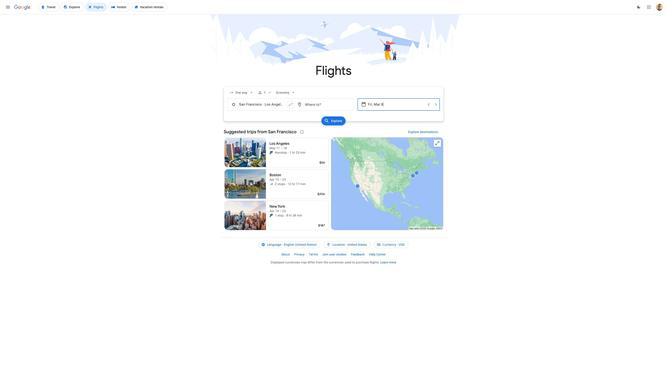 Task type: describe. For each thing, give the bounding box(es) containing it.
56 US dollars text field
[[320, 161, 325, 165]]

187 US dollars text field
[[319, 223, 325, 227]]

change appearance image
[[634, 2, 645, 12]]

206 US dollars text field
[[318, 192, 325, 196]]

Where from? San Francisco, Los Angeles LAX text field
[[228, 98, 290, 111]]

frontier image
[[270, 214, 273, 217]]

Where to?  text field
[[292, 98, 354, 111]]

Flight search field
[[220, 87, 447, 127]]



Task type: locate. For each thing, give the bounding box(es) containing it.
None field
[[228, 89, 255, 97], [275, 89, 298, 97], [228, 89, 255, 97], [275, 89, 298, 97]]

2 horizontal spatial  image
[[288, 150, 289, 155]]

 image right the "frontier, spirit, and sun country airlines" image
[[287, 182, 287, 186]]

 image for frontier image
[[288, 150, 289, 155]]

Departure text field
[[368, 99, 425, 111]]

frontier image
[[270, 151, 273, 154]]

1 vertical spatial  image
[[287, 182, 287, 186]]

1 horizontal spatial  image
[[287, 182, 287, 186]]

main menu image
[[5, 4, 11, 10]]

 image for frontier icon
[[285, 213, 286, 218]]

0 vertical spatial  image
[[288, 150, 289, 155]]

2 vertical spatial  image
[[285, 213, 286, 218]]

0 horizontal spatial  image
[[285, 213, 286, 218]]

 image right frontier icon
[[285, 213, 286, 218]]

frontier, spirit, and sun country airlines image
[[270, 182, 273, 186]]

suggested trips from san francisco region
[[224, 127, 444, 232]]

 image
[[288, 150, 289, 155], [287, 182, 287, 186], [285, 213, 286, 218]]

 image right frontier image
[[288, 150, 289, 155]]

 image for the "frontier, spirit, and sun country airlines" image
[[287, 182, 287, 186]]



Task type: vqa. For each thing, say whether or not it's contained in the screenshot.
7:33 pm "text field"
no



